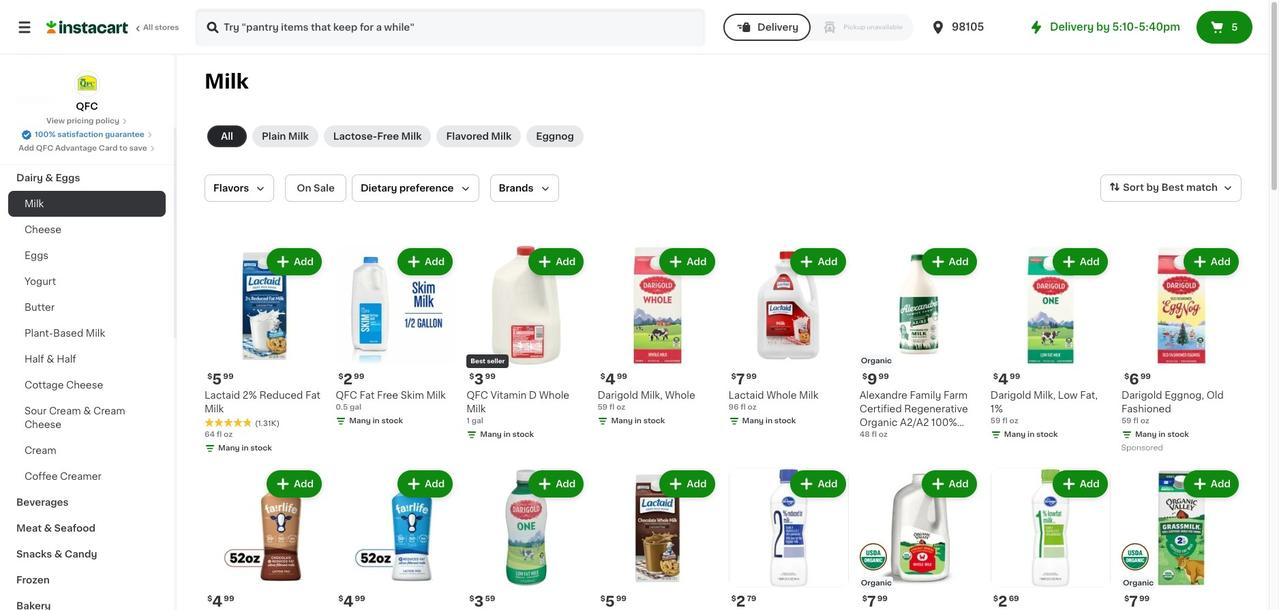 Task type: locate. For each thing, give the bounding box(es) containing it.
100% down regenerative
[[932, 418, 958, 428]]

many down lactaid whole milk 96 fl oz
[[743, 418, 764, 425]]

fat right reduced
[[306, 391, 321, 401]]

milk inside lactaid whole milk 96 fl oz
[[800, 391, 819, 401]]

low
[[1059, 391, 1078, 401]]

100% inside "alexandre family farm certified regenerative organic a2/a2 100% grass-fed milk"
[[932, 418, 958, 428]]

1 lactaid from the left
[[205, 391, 240, 401]]

by right sort
[[1147, 183, 1160, 193]]

product group
[[205, 246, 325, 457], [336, 246, 456, 430], [467, 246, 587, 444], [598, 246, 718, 430], [729, 246, 849, 430], [860, 246, 980, 441], [991, 246, 1111, 444], [1122, 246, 1242, 456], [205, 468, 325, 611], [336, 468, 456, 611], [467, 468, 587, 611], [598, 468, 718, 611], [729, 468, 849, 611], [860, 468, 980, 611], [991, 468, 1111, 611], [1122, 468, 1242, 611]]

skim
[[401, 391, 424, 401]]

cottage cheese
[[25, 381, 103, 390]]

many for qfc vitamin d whole milk
[[480, 431, 502, 439]]

Best match Sort by field
[[1101, 175, 1242, 202]]

in down qfc vitamin d whole milk 1 gal
[[504, 431, 511, 439]]

2 horizontal spatial 7
[[1130, 595, 1138, 609]]

& right meat
[[44, 524, 52, 533]]

in inside product group
[[1159, 431, 1166, 439]]

stock down darigold eggnog, old fashioned 59 fl oz
[[1168, 431, 1190, 439]]

to
[[119, 145, 127, 152]]

1 horizontal spatial $ 7 99
[[863, 595, 888, 609]]

match
[[1187, 183, 1218, 193]]

7 down item badge icon
[[868, 595, 876, 609]]

stock down lactaid whole milk 96 fl oz
[[775, 418, 796, 425]]

$ 2 99
[[338, 373, 364, 387]]

$ 5 99
[[207, 373, 234, 387], [601, 595, 627, 609]]

stock for old
[[1168, 431, 1190, 439]]

1 horizontal spatial lactaid
[[729, 391, 764, 401]]

0 vertical spatial gal
[[350, 404, 362, 411]]

recipes
[[16, 96, 56, 105]]

fl inside lactaid whole milk 96 fl oz
[[741, 404, 746, 411]]

0 horizontal spatial all
[[143, 24, 153, 31]]

1 vertical spatial all
[[221, 132, 233, 141]]

& inside "link"
[[44, 524, 52, 533]]

2 free from the top
[[377, 391, 398, 401]]

in up sponsored badge image
[[1159, 431, 1166, 439]]

free up dietary
[[377, 132, 399, 141]]

many in stock down lactaid whole milk 96 fl oz
[[743, 418, 796, 425]]

1 vertical spatial 100%
[[932, 418, 958, 428]]

1 vertical spatial cheese
[[66, 381, 103, 390]]

snacks
[[16, 550, 52, 559]]

99 inside $ 2 99
[[354, 373, 364, 381]]

gal inside qfc fat free skim milk 0.5 gal
[[350, 404, 362, 411]]

0 vertical spatial $ 5 99
[[207, 373, 234, 387]]

7 down item badge image at bottom right
[[1130, 595, 1138, 609]]

lactaid inside the lactaid 2% reduced fat milk
[[205, 391, 240, 401]]

0 vertical spatial 100%
[[35, 131, 56, 138]]

add qfc advantage card to save
[[19, 145, 147, 152]]

0 horizontal spatial by
[[1097, 22, 1111, 32]]

1
[[467, 418, 470, 425]]

0 vertical spatial eggs
[[56, 173, 80, 183]]

by inside best match sort by field
[[1147, 183, 1160, 193]]

gal for 2
[[350, 404, 362, 411]]

& for half
[[47, 355, 54, 364]]

darigold inside darigold eggnog, old fashioned 59 fl oz
[[1122, 391, 1163, 401]]

59 inside darigold eggnog, old fashioned 59 fl oz
[[1122, 418, 1132, 425]]

beverages link
[[8, 490, 166, 516]]

1 horizontal spatial fat
[[360, 391, 375, 401]]

Search field
[[196, 10, 705, 45]]

fat,
[[1081, 391, 1098, 401]]

&
[[45, 173, 53, 183], [47, 355, 54, 364], [83, 407, 91, 416], [44, 524, 52, 533], [54, 550, 62, 559]]

gal right 1
[[472, 418, 484, 425]]

0 horizontal spatial fat
[[306, 391, 321, 401]]

0 horizontal spatial $ 5 99
[[207, 373, 234, 387]]

best left seller
[[471, 358, 486, 364]]

fl
[[610, 404, 615, 411], [741, 404, 746, 411], [1003, 418, 1008, 425], [1134, 418, 1139, 425], [217, 431, 222, 439], [872, 431, 877, 439]]

many inside product group
[[1136, 431, 1157, 439]]

milk inside qfc vitamin d whole milk 1 gal
[[467, 405, 486, 414]]

59
[[598, 404, 608, 411], [991, 418, 1001, 425], [1122, 418, 1132, 425], [485, 596, 496, 603]]

in down lactaid whole milk 96 fl oz
[[766, 418, 773, 425]]

0 horizontal spatial eggs
[[25, 251, 49, 261]]

lists
[[38, 47, 62, 57]]

brands
[[499, 184, 534, 193]]

2 for $ 2 79
[[737, 595, 746, 609]]

eggs
[[56, 173, 80, 183], [25, 251, 49, 261]]

in down darigold milk, low fat, 1% 59 fl oz
[[1028, 431, 1035, 439]]

59 inside darigold milk, low fat, 1% 59 fl oz
[[991, 418, 1001, 425]]

darigold eggnog, old fashioned 59 fl oz
[[1122, 391, 1224, 425]]

3 darigold from the left
[[1122, 391, 1163, 401]]

$ inside "$ 6 99"
[[1125, 373, 1130, 381]]

a2/a2
[[901, 418, 929, 428]]

dietary
[[361, 184, 397, 193]]

family
[[910, 391, 942, 401]]

add button
[[268, 250, 321, 274], [399, 250, 452, 274], [530, 250, 583, 274], [661, 250, 714, 274], [792, 250, 845, 274], [923, 250, 976, 274], [1054, 250, 1107, 274], [1185, 250, 1238, 274], [268, 472, 321, 497], [399, 472, 452, 497], [530, 472, 583, 497], [661, 472, 714, 497], [792, 472, 845, 497], [923, 472, 976, 497], [1054, 472, 1107, 497], [1185, 472, 1238, 497]]

organic up 48 fl oz
[[860, 418, 898, 428]]

1 whole from the left
[[539, 391, 570, 401]]

5 inside 5 button
[[1232, 23, 1238, 32]]

many down darigold milk, whole 59 fl oz
[[611, 418, 633, 425]]

many down darigold milk, low fat, 1% 59 fl oz
[[1005, 431, 1026, 439]]

2 horizontal spatial 2
[[999, 595, 1008, 609]]

2 3 from the top
[[475, 595, 484, 609]]

$ 7 99 down item badge image at bottom right
[[1125, 595, 1150, 609]]

1 vertical spatial 5
[[212, 373, 222, 387]]

& up cottage
[[47, 355, 54, 364]]

add
[[19, 145, 34, 152], [294, 257, 314, 267], [425, 257, 445, 267], [556, 257, 576, 267], [687, 257, 707, 267], [818, 257, 838, 267], [949, 257, 969, 267], [1080, 257, 1100, 267], [1211, 257, 1231, 267], [294, 480, 314, 489], [425, 480, 445, 489], [556, 480, 576, 489], [687, 480, 707, 489], [818, 480, 838, 489], [949, 480, 969, 489], [1080, 480, 1100, 489], [1211, 480, 1231, 489]]

None search field
[[195, 8, 706, 46]]

1 vertical spatial free
[[377, 391, 398, 401]]

$ 6 99
[[1125, 373, 1151, 387]]

& left candy
[[54, 550, 62, 559]]

darigold inside darigold milk, whole 59 fl oz
[[598, 391, 639, 401]]

flavors button
[[205, 175, 274, 202]]

100% down view
[[35, 131, 56, 138]]

many for qfc fat free skim milk
[[349, 418, 371, 425]]

stock down darigold milk, whole 59 fl oz
[[644, 418, 665, 425]]

2 horizontal spatial whole
[[767, 391, 797, 401]]

stock down qfc fat free skim milk 0.5 gal
[[382, 418, 403, 425]]

2
[[343, 373, 353, 387], [737, 595, 746, 609], [999, 595, 1008, 609]]

best
[[1162, 183, 1185, 193], [471, 358, 486, 364]]

cream up coffee
[[25, 446, 56, 456]]

by for sort
[[1147, 183, 1160, 193]]

cheese inside sour cream & cream cheese
[[25, 420, 62, 430]]

milk
[[205, 72, 249, 91], [288, 132, 309, 141], [402, 132, 422, 141], [491, 132, 512, 141], [25, 199, 44, 209], [86, 329, 105, 338], [427, 391, 446, 401], [800, 391, 819, 401], [205, 405, 224, 414], [467, 405, 486, 414], [910, 432, 930, 441]]

0 horizontal spatial half
[[25, 355, 44, 364]]

qfc for qfc vitamin d whole milk 1 gal
[[467, 391, 488, 401]]

flavored milk link
[[437, 126, 521, 147]]

1 half from the left
[[25, 355, 44, 364]]

many in stock down qfc fat free skim milk 0.5 gal
[[349, 418, 403, 425]]

organic
[[861, 358, 892, 365], [860, 418, 898, 428], [861, 580, 892, 588], [1123, 580, 1154, 588]]

2 vertical spatial 5
[[606, 595, 615, 609]]

2 horizontal spatial darigold
[[1122, 391, 1163, 401]]

milk, inside darigold milk, low fat, 1% 59 fl oz
[[1034, 391, 1056, 401]]

stock for whole
[[644, 418, 665, 425]]

many down qfc fat free skim milk 0.5 gal
[[349, 418, 371, 425]]

many up sponsored badge image
[[1136, 431, 1157, 439]]

meat & seafood
[[16, 524, 96, 533]]

darigold milk, whole 59 fl oz
[[598, 391, 696, 411]]

100% satisfaction guarantee button
[[21, 127, 153, 141]]

fat inside qfc fat free skim milk 0.5 gal
[[360, 391, 375, 401]]

qfc up 0.5
[[336, 391, 357, 401]]

5:10-
[[1113, 22, 1139, 32]]

1 horizontal spatial gal
[[472, 418, 484, 425]]

& down cottage cheese link
[[83, 407, 91, 416]]

1 horizontal spatial whole
[[665, 391, 696, 401]]

1 milk, from the left
[[641, 391, 663, 401]]

0 vertical spatial 3
[[475, 373, 484, 387]]

59 inside the $ 3 59
[[485, 596, 496, 603]]

many in stock inside product group
[[1136, 431, 1190, 439]]

1 horizontal spatial delivery
[[1051, 22, 1095, 32]]

2 whole from the left
[[665, 391, 696, 401]]

gal right 0.5
[[350, 404, 362, 411]]

2 for $ 2 69
[[999, 595, 1008, 609]]

0 horizontal spatial darigold
[[598, 391, 639, 401]]

2 horizontal spatial 5
[[1232, 23, 1238, 32]]

delivery button
[[724, 14, 811, 41]]

0 horizontal spatial 5
[[212, 373, 222, 387]]

2 left '79' on the right of page
[[737, 595, 746, 609]]

1 horizontal spatial half
[[57, 355, 76, 364]]

plant-
[[25, 329, 53, 338]]

1 horizontal spatial 2
[[737, 595, 746, 609]]

7 up "96"
[[737, 373, 745, 387]]

0 horizontal spatial gal
[[350, 404, 362, 411]]

oz inside darigold milk, low fat, 1% 59 fl oz
[[1010, 418, 1019, 425]]

1 vertical spatial gal
[[472, 418, 484, 425]]

0 horizontal spatial 2
[[343, 373, 353, 387]]

2 milk, from the left
[[1034, 391, 1056, 401]]

darigold for 1%
[[991, 391, 1032, 401]]

item badge image
[[860, 544, 887, 571]]

qfc up view pricing policy link
[[76, 102, 98, 111]]

all left "plain"
[[221, 132, 233, 141]]

stock down qfc vitamin d whole milk 1 gal
[[513, 431, 534, 439]]

0 horizontal spatial best
[[471, 358, 486, 364]]

1 3 from the top
[[475, 373, 484, 387]]

stock down darigold milk, low fat, 1% 59 fl oz
[[1037, 431, 1058, 439]]

lactaid up "96"
[[729, 391, 764, 401]]

milk inside the lactaid 2% reduced fat milk
[[205, 405, 224, 414]]

0 horizontal spatial 100%
[[35, 131, 56, 138]]

in for fat,
[[1028, 431, 1035, 439]]

darigold inside darigold milk, low fat, 1% 59 fl oz
[[991, 391, 1032, 401]]

1 vertical spatial by
[[1147, 183, 1160, 193]]

1 darigold from the left
[[598, 391, 639, 401]]

1 horizontal spatial 7
[[868, 595, 876, 609]]

lactaid for fl
[[729, 391, 764, 401]]

0 horizontal spatial milk,
[[641, 391, 663, 401]]

3 whole from the left
[[767, 391, 797, 401]]

all
[[143, 24, 153, 31], [221, 132, 233, 141]]

1 vertical spatial best
[[471, 358, 486, 364]]

0 vertical spatial best
[[1162, 183, 1185, 193]]

0 vertical spatial all
[[143, 24, 153, 31]]

many in stock for fat,
[[1005, 431, 1058, 439]]

cheese down half & half link
[[66, 381, 103, 390]]

free left skim
[[377, 391, 398, 401]]

half & half link
[[8, 347, 166, 372]]

stores
[[155, 24, 179, 31]]

many in stock for fashioned
[[1136, 431, 1190, 439]]

sponsored badge image
[[1122, 445, 1163, 452]]

eggs down advantage
[[56, 173, 80, 183]]

flavored milk
[[446, 132, 512, 141]]

milk, for whole
[[641, 391, 663, 401]]

1 vertical spatial eggs
[[25, 251, 49, 261]]

1 horizontal spatial milk,
[[1034, 391, 1056, 401]]

1 horizontal spatial 5
[[606, 595, 615, 609]]

qfc
[[76, 102, 98, 111], [36, 145, 53, 152], [336, 391, 357, 401], [467, 391, 488, 401]]

all inside all link
[[221, 132, 233, 141]]

gal inside qfc vitamin d whole milk 1 gal
[[472, 418, 484, 425]]

add qfc advantage card to save link
[[19, 143, 155, 154]]

darigold
[[598, 391, 639, 401], [991, 391, 1032, 401], [1122, 391, 1163, 401]]

add inside add qfc advantage card to save link
[[19, 145, 34, 152]]

meat & seafood link
[[8, 516, 166, 542]]

half & half
[[25, 355, 76, 364]]

many in stock down darigold milk, whole 59 fl oz
[[611, 418, 665, 425]]

stock for milk
[[775, 418, 796, 425]]

1 horizontal spatial best
[[1162, 183, 1185, 193]]

all left stores
[[143, 24, 153, 31]]

view
[[46, 117, 65, 125]]

many for darigold eggnog, old fashioned
[[1136, 431, 1157, 439]]

fashioned
[[1122, 405, 1172, 414]]

many for darigold milk, whole
[[611, 418, 633, 425]]

$ 7 99 up "96"
[[732, 373, 757, 387]]

5:40pm
[[1139, 22, 1181, 32]]

all inside all stores link
[[143, 24, 153, 31]]

thanksgiving link
[[8, 113, 166, 139]]

fat inside the lactaid 2% reduced fat milk
[[306, 391, 321, 401]]

1 vertical spatial 3
[[475, 595, 484, 609]]

by inside delivery by 5:10-5:40pm link
[[1097, 22, 1111, 32]]

79
[[747, 596, 757, 603]]

eggs up yogurt
[[25, 251, 49, 261]]

5 button
[[1197, 11, 1253, 44]]

1 horizontal spatial all
[[221, 132, 233, 141]]

0 horizontal spatial $ 7 99
[[732, 373, 757, 387]]

$ 7 99
[[732, 373, 757, 387], [863, 595, 888, 609], [1125, 595, 1150, 609]]

2 horizontal spatial $ 7 99
[[1125, 595, 1150, 609]]

fat down $ 2 99 on the bottom of the page
[[360, 391, 375, 401]]

2 lactaid from the left
[[729, 391, 764, 401]]

delivery inside button
[[758, 23, 799, 32]]

& inside "link"
[[45, 173, 53, 183]]

0 vertical spatial 5
[[1232, 23, 1238, 32]]

0 horizontal spatial whole
[[539, 391, 570, 401]]

organic down item badge image at bottom right
[[1123, 580, 1154, 588]]

2 fat from the left
[[360, 391, 375, 401]]

on
[[297, 184, 311, 193]]

99 inside $ 3 99
[[485, 373, 496, 381]]

2 half from the left
[[57, 355, 76, 364]]

in down qfc fat free skim milk 0.5 gal
[[373, 418, 380, 425]]

cheese down sour
[[25, 420, 62, 430]]

best inside field
[[1162, 183, 1185, 193]]

d
[[529, 391, 537, 401]]

0 vertical spatial free
[[377, 132, 399, 141]]

many in stock for skim
[[349, 418, 403, 425]]

qfc inside qfc fat free skim milk 0.5 gal
[[336, 391, 357, 401]]

half down 'plant-'
[[25, 355, 44, 364]]

0 horizontal spatial lactaid
[[205, 391, 240, 401]]

2 for $ 2 99
[[343, 373, 353, 387]]

2 darigold from the left
[[991, 391, 1032, 401]]

darigold for fl
[[598, 391, 639, 401]]

in down darigold milk, whole 59 fl oz
[[635, 418, 642, 425]]

many in stock down qfc vitamin d whole milk 1 gal
[[480, 431, 534, 439]]

many in stock down darigold milk, low fat, 1% 59 fl oz
[[1005, 431, 1058, 439]]

whole
[[539, 391, 570, 401], [665, 391, 696, 401], [767, 391, 797, 401]]

& inside sour cream & cream cheese
[[83, 407, 91, 416]]

oz inside darigold eggnog, old fashioned 59 fl oz
[[1141, 418, 1150, 425]]

100%
[[35, 131, 56, 138], [932, 418, 958, 428]]

1 fat from the left
[[306, 391, 321, 401]]

lactaid left 2%
[[205, 391, 240, 401]]

qfc inside qfc vitamin d whole milk 1 gal
[[467, 391, 488, 401]]

best left 'match'
[[1162, 183, 1185, 193]]

beverages
[[16, 498, 69, 508]]

3 for $ 3 99
[[475, 373, 484, 387]]

& right the dairy
[[45, 173, 53, 183]]

2 up 0.5
[[343, 373, 353, 387]]

many in stock
[[349, 418, 403, 425], [611, 418, 665, 425], [743, 418, 796, 425], [480, 431, 534, 439], [1005, 431, 1058, 439], [1136, 431, 1190, 439], [218, 445, 272, 452]]

eggnog link
[[527, 126, 584, 147]]

qfc down $ 3 99
[[467, 391, 488, 401]]

item badge image
[[1122, 544, 1149, 571]]

cheese up eggs link
[[25, 225, 62, 235]]

lactaid
[[205, 391, 240, 401], [729, 391, 764, 401]]

1 horizontal spatial by
[[1147, 183, 1160, 193]]

in down the lactaid 2% reduced fat milk on the left bottom
[[242, 445, 249, 452]]

5
[[1232, 23, 1238, 32], [212, 373, 222, 387], [606, 595, 615, 609]]

many in stock up sponsored badge image
[[1136, 431, 1190, 439]]

9
[[868, 373, 878, 387]]

1 horizontal spatial eggs
[[56, 173, 80, 183]]

$ 7 99 down item badge icon
[[863, 595, 888, 609]]

lactaid inside lactaid whole milk 96 fl oz
[[729, 391, 764, 401]]

1 horizontal spatial darigold
[[991, 391, 1032, 401]]

in for fashioned
[[1159, 431, 1166, 439]]

many
[[349, 418, 371, 425], [611, 418, 633, 425], [743, 418, 764, 425], [480, 431, 502, 439], [1005, 431, 1026, 439], [1136, 431, 1157, 439], [218, 445, 240, 452]]

& for seafood
[[44, 524, 52, 533]]

1 horizontal spatial $ 5 99
[[601, 595, 627, 609]]

2 vertical spatial cheese
[[25, 420, 62, 430]]

0 horizontal spatial delivery
[[758, 23, 799, 32]]

3
[[475, 373, 484, 387], [475, 595, 484, 609]]

many down qfc vitamin d whole milk 1 gal
[[480, 431, 502, 439]]

1 horizontal spatial 100%
[[932, 418, 958, 428]]

milk, inside darigold milk, whole 59 fl oz
[[641, 391, 663, 401]]

0 vertical spatial by
[[1097, 22, 1111, 32]]

produce
[[16, 147, 58, 157]]

half down plant-based milk
[[57, 355, 76, 364]]

qfc fat free skim milk 0.5 gal
[[336, 391, 446, 411]]

2%
[[243, 391, 257, 401]]

100% inside button
[[35, 131, 56, 138]]

by left the 5:10-
[[1097, 22, 1111, 32]]

organic up $ 9 99
[[861, 358, 892, 365]]

2 left 69
[[999, 595, 1008, 609]]



Task type: describe. For each thing, give the bounding box(es) containing it.
99 inside $ 9 99
[[879, 373, 889, 381]]

in for 59
[[635, 418, 642, 425]]

many for lactaid whole milk
[[743, 418, 764, 425]]

satisfaction
[[57, 131, 103, 138]]

vitamin
[[491, 391, 527, 401]]

coffee creamer
[[25, 472, 102, 482]]

lactose-free milk link
[[324, 126, 431, 147]]

sour
[[25, 407, 47, 416]]

whole inside darigold milk, whole 59 fl oz
[[665, 391, 696, 401]]

all for all stores
[[143, 24, 153, 31]]

farm
[[944, 391, 968, 401]]

qfc logo image
[[74, 71, 100, 97]]

delivery by 5:10-5:40pm link
[[1029, 19, 1181, 35]]

qfc vitamin d whole milk 1 gal
[[467, 391, 570, 425]]

7 for item badge icon
[[868, 595, 876, 609]]

$ 7 99 for item badge icon
[[863, 595, 888, 609]]

alexandre family farm certified regenerative organic a2/a2 100% grass-fed milk
[[860, 391, 969, 441]]

$ inside $ 2 79
[[732, 596, 737, 603]]

sour cream & cream cheese
[[25, 407, 125, 430]]

yogurt
[[25, 277, 56, 287]]

$ 7 99 for item badge image at bottom right
[[1125, 595, 1150, 609]]

$ inside $ 2 99
[[338, 373, 343, 381]]

qfc for qfc
[[76, 102, 98, 111]]

darigold milk, low fat, 1% 59 fl oz
[[991, 391, 1098, 425]]

oz inside lactaid whole milk 96 fl oz
[[748, 404, 757, 411]]

lactaid for milk
[[205, 391, 240, 401]]

lactose-
[[333, 132, 377, 141]]

plain
[[262, 132, 286, 141]]

69
[[1009, 596, 1020, 603]]

48
[[860, 431, 870, 439]]

snacks & candy link
[[8, 542, 166, 568]]

fl inside darigold milk, low fat, 1% 59 fl oz
[[1003, 418, 1008, 425]]

lists link
[[8, 38, 166, 65]]

1 free from the top
[[377, 132, 399, 141]]

creamer
[[60, 472, 102, 482]]

0 horizontal spatial 7
[[737, 373, 745, 387]]

many in stock for whole
[[480, 431, 534, 439]]

98105 button
[[930, 8, 1012, 46]]

many in stock for 96
[[743, 418, 796, 425]]

$ inside $ 3 99
[[470, 373, 475, 381]]

view pricing policy
[[46, 117, 119, 125]]

flavored
[[446, 132, 489, 141]]

best for best seller
[[471, 358, 486, 364]]

plant-based milk
[[25, 329, 105, 338]]

grass-
[[860, 432, 892, 441]]

dairy & eggs link
[[8, 165, 166, 191]]

milk inside qfc fat free skim milk 0.5 gal
[[427, 391, 446, 401]]

99 inside "$ 6 99"
[[1141, 373, 1151, 381]]

yogurt link
[[8, 269, 166, 295]]

98105
[[952, 22, 985, 32]]

old
[[1207, 391, 1224, 401]]

butter
[[25, 303, 55, 312]]

$ inside $ 9 99
[[863, 373, 868, 381]]

stock for low
[[1037, 431, 1058, 439]]

59 inside darigold milk, whole 59 fl oz
[[598, 404, 608, 411]]

many in stock for 59
[[611, 418, 665, 425]]

on sale
[[297, 184, 335, 193]]

policy
[[96, 117, 119, 125]]

candy
[[65, 550, 97, 559]]

delivery for delivery by 5:10-5:40pm
[[1051, 22, 1095, 32]]

$ 2 69
[[994, 595, 1020, 609]]

stock for free
[[382, 418, 403, 425]]

in for skim
[[373, 418, 380, 425]]

cream down cottage cheese
[[49, 407, 81, 416]]

cottage
[[25, 381, 64, 390]]

$ 3 99
[[470, 373, 496, 387]]

coffee creamer link
[[8, 464, 166, 490]]

$ 9 99
[[863, 373, 889, 387]]

96
[[729, 404, 739, 411]]

brands button
[[490, 175, 559, 202]]

all link
[[207, 126, 247, 147]]

certified
[[860, 405, 902, 414]]

& for candy
[[54, 550, 62, 559]]

free inside qfc fat free skim milk 0.5 gal
[[377, 391, 398, 401]]

milk, for low
[[1034, 391, 1056, 401]]

cream inside cream link
[[25, 446, 56, 456]]

fed
[[892, 432, 908, 441]]

whole inside qfc vitamin d whole milk 1 gal
[[539, 391, 570, 401]]

$ inside the $ 3 59
[[470, 596, 475, 603]]

qfc link
[[74, 71, 100, 113]]

fl inside darigold milk, whole 59 fl oz
[[610, 404, 615, 411]]

cheese link
[[8, 217, 166, 243]]

best match
[[1162, 183, 1218, 193]]

best for best match
[[1162, 183, 1185, 193]]

instacart logo image
[[46, 19, 128, 35]]

frozen link
[[8, 568, 166, 593]]

1%
[[991, 405, 1003, 414]]

plain milk link
[[252, 126, 318, 147]]

organic inside "alexandre family farm certified regenerative organic a2/a2 100% grass-fed milk"
[[860, 418, 898, 428]]

by for delivery
[[1097, 22, 1111, 32]]

3 for $ 3 59
[[475, 595, 484, 609]]

lactose-free milk
[[333, 132, 422, 141]]

all stores
[[143, 24, 179, 31]]

milk inside "alexandre family farm certified regenerative organic a2/a2 100% grass-fed milk"
[[910, 432, 930, 441]]

& for eggs
[[45, 173, 53, 183]]

seller
[[487, 358, 505, 364]]

eggnog
[[536, 132, 574, 141]]

service type group
[[724, 14, 914, 41]]

many for darigold milk, low fat, 1%
[[1005, 431, 1026, 439]]

view pricing policy link
[[46, 116, 128, 127]]

eggs inside "link"
[[56, 173, 80, 183]]

reduced
[[260, 391, 303, 401]]

sort
[[1124, 183, 1145, 193]]

guarantee
[[105, 131, 145, 138]]

in for whole
[[504, 431, 511, 439]]

product group containing 6
[[1122, 246, 1242, 456]]

fl inside darigold eggnog, old fashioned 59 fl oz
[[1134, 418, 1139, 425]]

6
[[1130, 373, 1140, 387]]

meat
[[16, 524, 42, 533]]

dairy & eggs
[[16, 173, 80, 183]]

48 fl oz
[[860, 431, 888, 439]]

advantage
[[55, 145, 97, 152]]

pricing
[[67, 117, 94, 125]]

many down 64 fl oz
[[218, 445, 240, 452]]

1 vertical spatial $ 5 99
[[601, 595, 627, 609]]

oz inside darigold milk, whole 59 fl oz
[[617, 404, 626, 411]]

milk link
[[8, 191, 166, 217]]

eggs link
[[8, 243, 166, 269]]

$ inside $ 2 69
[[994, 596, 999, 603]]

all for all
[[221, 132, 233, 141]]

stock for d
[[513, 431, 534, 439]]

lactaid 2% reduced fat milk
[[205, 391, 321, 414]]

plain milk
[[262, 132, 309, 141]]

regenerative
[[905, 405, 969, 414]]

thanksgiving
[[16, 121, 82, 131]]

stock down (1.31k)
[[251, 445, 272, 452]]

preference
[[400, 184, 454, 193]]

organic down item badge icon
[[861, 580, 892, 588]]

delivery for delivery
[[758, 23, 799, 32]]

many in stock down 64 fl oz
[[218, 445, 272, 452]]

dairy
[[16, 173, 43, 183]]

gal for 3
[[472, 418, 484, 425]]

darigold for 59
[[1122, 391, 1163, 401]]

qfc for qfc fat free skim milk 0.5 gal
[[336, 391, 357, 401]]

plant-based milk link
[[8, 321, 166, 347]]

dietary preference
[[361, 184, 454, 193]]

7 for item badge image at bottom right
[[1130, 595, 1138, 609]]

0 vertical spatial cheese
[[25, 225, 62, 235]]

recipes link
[[8, 87, 166, 113]]

based
[[53, 329, 83, 338]]

sort by
[[1124, 183, 1160, 193]]

frozen
[[16, 576, 50, 585]]

cream down cottage cheese link
[[93, 407, 125, 416]]

cottage cheese link
[[8, 372, 166, 398]]

dietary preference button
[[352, 175, 479, 202]]

whole inside lactaid whole milk 96 fl oz
[[767, 391, 797, 401]]

qfc down thanksgiving
[[36, 145, 53, 152]]

in for 96
[[766, 418, 773, 425]]

product group containing 9
[[860, 246, 980, 441]]



Task type: vqa. For each thing, say whether or not it's contained in the screenshot.


